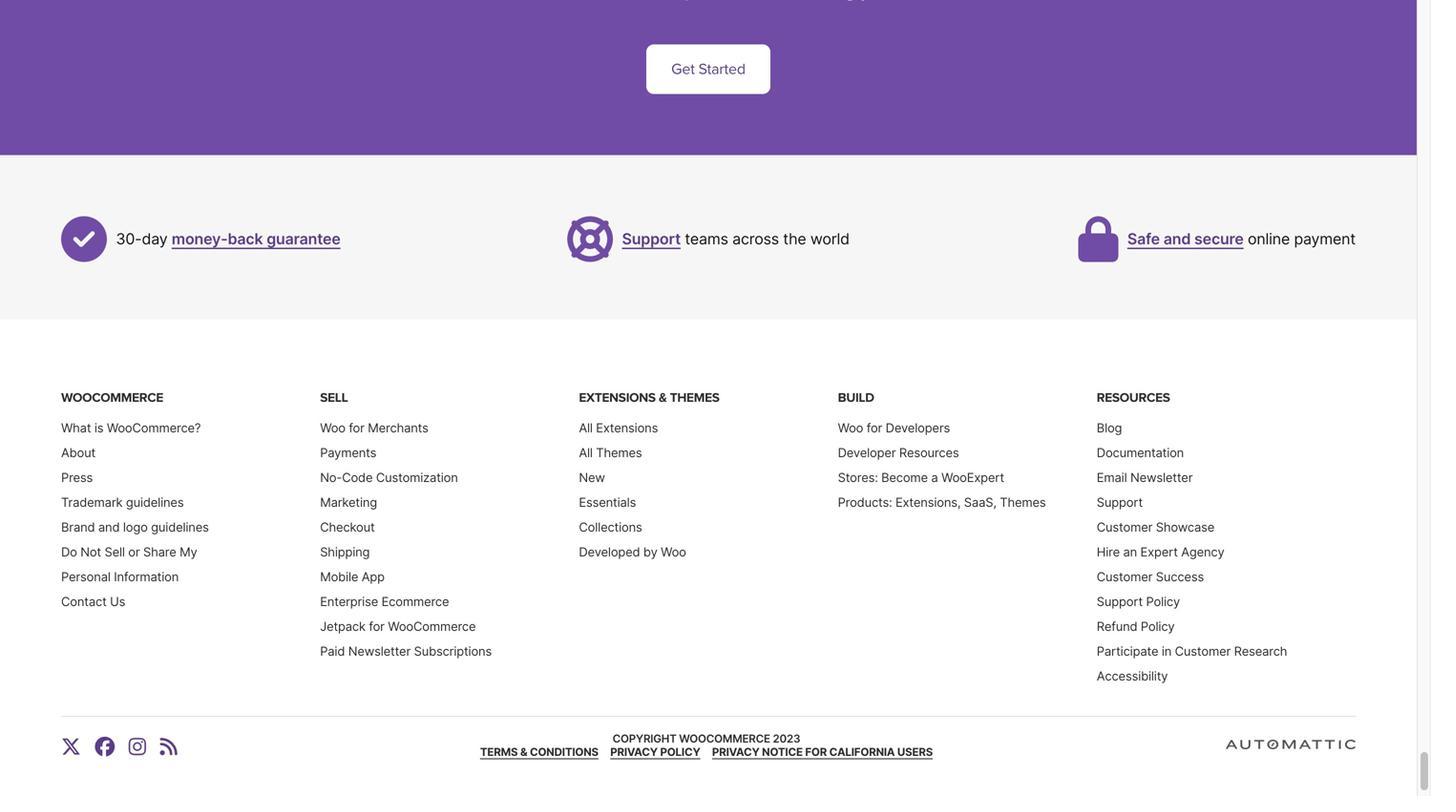 Task type: locate. For each thing, give the bounding box(es) containing it.
new
[[579, 471, 605, 485]]

1 customer from the top
[[1097, 520, 1153, 535]]

guidelines up logo
[[126, 495, 184, 510]]

1 privacy from the left
[[610, 746, 658, 759]]

0 vertical spatial woocommerce
[[61, 390, 163, 406]]

payment
[[1294, 230, 1356, 248]]

online
[[1248, 230, 1290, 248]]

marketing
[[320, 495, 377, 510]]

woo up 'developer'
[[838, 421, 864, 436]]

support link left the teams
[[622, 230, 681, 248]]

30-day money-back guarantee
[[116, 230, 341, 248]]

1 vertical spatial extensions
[[596, 421, 658, 436]]

payments link
[[320, 446, 376, 461]]

support policy
[[1097, 595, 1180, 609]]

sell
[[320, 390, 348, 406], [105, 545, 125, 560]]

privacy down copyright
[[610, 746, 658, 759]]

0 horizontal spatial themes
[[596, 446, 642, 461]]

do not sell or share my personal information link
[[61, 545, 197, 585]]

sell inside 'do not sell or share my personal information'
[[105, 545, 125, 560]]

0 vertical spatial policy
[[1146, 595, 1180, 609]]

mobile app
[[320, 570, 385, 585]]

0 vertical spatial themes
[[670, 390, 720, 406]]

0 vertical spatial support link
[[622, 230, 681, 248]]

2023
[[773, 732, 801, 746]]

developers
[[886, 421, 950, 436]]

for up payments link
[[349, 421, 365, 436]]

1 vertical spatial newsletter
[[348, 644, 411, 659]]

extensions
[[579, 390, 656, 406], [596, 421, 658, 436]]

privacy policy
[[610, 746, 701, 759]]

press link
[[61, 471, 93, 485]]

across
[[733, 230, 779, 248]]

extensions up all themes
[[596, 421, 658, 436]]

resources up stores: become a wooexpert link
[[900, 446, 959, 461]]

2 vertical spatial woocommerce
[[679, 732, 771, 746]]

0 horizontal spatial resources
[[900, 446, 959, 461]]

newsletter down documentation at the right bottom
[[1131, 471, 1193, 485]]

woocommerce up the is
[[61, 390, 163, 406]]

1 vertical spatial support link
[[1097, 495, 1143, 510]]

support up refund
[[1097, 595, 1143, 609]]

0 vertical spatial and
[[1164, 230, 1191, 248]]

extensions up all extensions link
[[579, 390, 656, 406]]

customer
[[1097, 520, 1153, 535], [1097, 570, 1153, 585]]

1 vertical spatial themes
[[596, 446, 642, 461]]

no-code customization link
[[320, 471, 458, 485]]

policy for refund policy
[[1141, 620, 1175, 634]]

refund policy link
[[1097, 620, 1175, 634]]

for down enterprise ecommerce link
[[369, 620, 385, 634]]

sell up woo for merchants 'link'
[[320, 390, 348, 406]]

policy for support policy
[[1146, 595, 1180, 609]]

0 vertical spatial sell
[[320, 390, 348, 406]]

an
[[1124, 545, 1137, 560]]

privacy for privacy notice for california users
[[712, 746, 760, 759]]

privacy left notice
[[712, 746, 760, 759]]

1 all from the top
[[579, 421, 593, 436]]

woo right by
[[661, 545, 686, 560]]

0 horizontal spatial woocommerce
[[61, 390, 163, 406]]

0 vertical spatial support
[[622, 230, 681, 248]]

woo for developers link
[[838, 421, 950, 436]]

2 horizontal spatial woocommerce
[[679, 732, 771, 746]]

developer
[[838, 446, 896, 461]]

2 customer from the top
[[1097, 570, 1153, 585]]

support link down email
[[1097, 495, 1143, 510]]

brand and logo guidelines link
[[61, 520, 209, 535]]

support
[[622, 230, 681, 248], [1097, 495, 1143, 510], [1097, 595, 1143, 609]]

participate in customer research link
[[1097, 644, 1288, 659]]

a wooexpert
[[932, 471, 1005, 485]]

hire an expert agency link
[[1097, 545, 1225, 560]]

us
[[110, 595, 125, 609]]

1 vertical spatial all
[[579, 446, 593, 461]]

share
[[143, 545, 176, 560]]

0 vertical spatial extensions
[[579, 390, 656, 406]]

woo for build
[[838, 421, 864, 436]]

paid newsletter subscriptions link
[[320, 644, 492, 659]]

and for safe
[[1164, 230, 1191, 248]]

and left logo
[[98, 520, 120, 535]]

all extensions
[[579, 421, 658, 436]]

1 horizontal spatial woo
[[661, 545, 686, 560]]

jetpack for woocommerce link
[[320, 620, 476, 634]]

hire
[[1097, 545, 1120, 560]]

personal information
[[61, 570, 179, 585]]

0 horizontal spatial newsletter
[[348, 644, 411, 659]]

success
[[1156, 570, 1204, 585]]

2 vertical spatial policy
[[660, 746, 701, 759]]

showcase
[[1156, 520, 1215, 535]]

0 vertical spatial all
[[579, 421, 593, 436]]

guarantee
[[267, 230, 341, 248]]

for for developers
[[867, 421, 883, 436]]

policy up the in
[[1141, 620, 1175, 634]]

customer for customer success
[[1097, 570, 1153, 585]]

customer success link
[[1097, 570, 1204, 585]]

woocommerce down ecommerce
[[388, 620, 476, 634]]

new link
[[579, 471, 605, 485]]

0 horizontal spatial and
[[98, 520, 120, 535]]

0 horizontal spatial &
[[520, 746, 528, 759]]

1 vertical spatial policy
[[1141, 620, 1175, 634]]

2 vertical spatial support
[[1097, 595, 1143, 609]]

developed
[[579, 545, 640, 560]]

0 horizontal spatial woo
[[320, 421, 346, 436]]

all
[[579, 421, 593, 436], [579, 446, 593, 461]]

1 horizontal spatial &
[[659, 390, 667, 406]]

privacy notice for california users link
[[712, 746, 933, 759]]

support for support
[[1097, 495, 1143, 510]]

0 vertical spatial resources
[[1097, 390, 1171, 406]]

brand and logo guidelines
[[61, 520, 209, 535]]

2 all from the top
[[579, 446, 593, 461]]

woocommerce inside copyright woocommerce 2023 terms & conditions
[[679, 732, 771, 746]]

and for brand
[[98, 520, 120, 535]]

resources up blog 'link'
[[1097, 390, 1171, 406]]

and right safe
[[1164, 230, 1191, 248]]

for
[[349, 421, 365, 436], [867, 421, 883, 436], [369, 620, 385, 634], [805, 746, 827, 759]]

& inside copyright woocommerce 2023 terms & conditions
[[520, 746, 528, 759]]

notice
[[762, 746, 803, 759]]

trademark
[[61, 495, 123, 510]]

themes
[[670, 390, 720, 406], [596, 446, 642, 461]]

support for support policy
[[1097, 595, 1143, 609]]

1 vertical spatial support
[[1097, 495, 1143, 510]]

all up new
[[579, 446, 593, 461]]

refund
[[1097, 620, 1138, 634]]

refund policy
[[1097, 620, 1175, 634]]

developer resources link
[[838, 446, 959, 461]]

essentials link
[[579, 495, 636, 510]]

1 horizontal spatial privacy
[[712, 746, 760, 759]]

my
[[180, 545, 197, 560]]

1 vertical spatial and
[[98, 520, 120, 535]]

0 horizontal spatial support link
[[622, 230, 681, 248]]

get started
[[672, 60, 746, 78]]

support left the teams
[[622, 230, 681, 248]]

products: extensions, saas, themes
[[838, 495, 1046, 510]]

sell left the or
[[105, 545, 125, 560]]

1 horizontal spatial newsletter
[[1131, 471, 1193, 485]]

california
[[830, 746, 895, 759]]

all themes link
[[579, 446, 642, 461]]

customer up an on the right bottom
[[1097, 520, 1153, 535]]

safe
[[1128, 230, 1160, 248]]

&
[[659, 390, 667, 406], [520, 746, 528, 759]]

merchants
[[368, 421, 429, 436]]

0 horizontal spatial privacy
[[610, 746, 658, 759]]

woo for sell
[[320, 421, 346, 436]]

guidelines
[[126, 495, 184, 510], [151, 520, 209, 535]]

0 horizontal spatial sell
[[105, 545, 125, 560]]

shipping
[[320, 545, 370, 560]]

1 vertical spatial sell
[[105, 545, 125, 560]]

back
[[228, 230, 263, 248]]

woocommerce up notice
[[679, 732, 771, 746]]

policy down copyright
[[660, 746, 701, 759]]

support down email
[[1097, 495, 1143, 510]]

email newsletter link
[[1097, 471, 1193, 485]]

an automa link
[[1226, 740, 1432, 761]]

1 vertical spatial &
[[520, 746, 528, 759]]

newsletter down jetpack for woocommerce
[[348, 644, 411, 659]]

1 horizontal spatial support link
[[1097, 495, 1143, 510]]

for for woocommerce
[[369, 620, 385, 634]]

policy down customer success
[[1146, 595, 1180, 609]]

newsletter for paid
[[348, 644, 411, 659]]

for up 'developer'
[[867, 421, 883, 436]]

customer down an on the right bottom
[[1097, 570, 1153, 585]]

woo up payments
[[320, 421, 346, 436]]

ecommerce
[[382, 595, 449, 609]]

2 horizontal spatial woo
[[838, 421, 864, 436]]

safe and secure online payment
[[1128, 230, 1356, 248]]

0 vertical spatial newsletter
[[1131, 471, 1193, 485]]

guidelines up my
[[151, 520, 209, 535]]

1 vertical spatial woocommerce
[[388, 620, 476, 634]]

copyright woocommerce 2023 terms & conditions
[[480, 732, 801, 759]]

2 privacy from the left
[[712, 746, 760, 759]]

all up all themes
[[579, 421, 593, 436]]

0 vertical spatial customer
[[1097, 520, 1153, 535]]

1 vertical spatial customer
[[1097, 570, 1153, 585]]

1 horizontal spatial and
[[1164, 230, 1191, 248]]

products:
[[838, 495, 892, 510]]

enterprise
[[320, 595, 378, 609]]

woo for developers
[[838, 421, 950, 436]]



Task type: describe. For each thing, give the bounding box(es) containing it.
trademark guidelines
[[61, 495, 184, 510]]

enterprise ecommerce
[[320, 595, 449, 609]]

jetpack for woocommerce
[[320, 620, 476, 634]]

participate in customer research
[[1097, 644, 1288, 659]]

subscriptions
[[414, 644, 492, 659]]

stores: become a wooexpert link
[[838, 471, 1005, 485]]

policy for privacy policy
[[660, 746, 701, 759]]

email
[[1097, 471, 1127, 485]]

collections
[[579, 520, 642, 535]]

accessibility
[[1097, 669, 1168, 684]]

stores: become a wooexpert
[[838, 471, 1005, 485]]

press
[[61, 471, 93, 485]]

trademark guidelines link
[[61, 495, 184, 510]]

what
[[61, 421, 91, 436]]

developer resources
[[838, 446, 959, 461]]

world
[[811, 230, 850, 248]]

code
[[342, 471, 373, 485]]

about link
[[61, 446, 96, 461]]

become
[[882, 471, 928, 485]]

or
[[128, 545, 140, 560]]

copyright
[[613, 732, 677, 746]]

by
[[644, 545, 658, 560]]

1 horizontal spatial themes
[[670, 390, 720, 406]]

paid newsletter subscriptions
[[320, 644, 492, 659]]

support for support teams across the world
[[622, 230, 681, 248]]

is
[[94, 421, 104, 436]]

0 vertical spatial &
[[659, 390, 667, 406]]

documentation
[[1097, 446, 1184, 461]]

1 horizontal spatial sell
[[320, 390, 348, 406]]

about
[[61, 446, 96, 461]]

an
[[1356, 742, 1377, 761]]

all for all themes
[[579, 446, 593, 461]]

support policy link
[[1097, 595, 1180, 609]]

newsletter for email
[[1131, 471, 1193, 485]]

safe and secure link
[[1128, 230, 1244, 248]]

in
[[1162, 644, 1172, 659]]

0 vertical spatial guidelines
[[126, 495, 184, 510]]

paid
[[320, 644, 345, 659]]

users
[[898, 746, 933, 759]]

brand
[[61, 520, 95, 535]]

saas, themes
[[964, 495, 1046, 510]]

customer success
[[1097, 570, 1204, 585]]

1 vertical spatial guidelines
[[151, 520, 209, 535]]

hire an expert agency
[[1097, 545, 1225, 560]]

30-
[[116, 230, 142, 248]]

day
[[142, 230, 168, 248]]

terms & conditions link
[[480, 746, 599, 759]]

all themes
[[579, 446, 642, 461]]

essentials
[[579, 495, 636, 510]]

agency
[[1182, 545, 1225, 560]]

email newsletter
[[1097, 471, 1193, 485]]

accessibility link
[[1097, 669, 1168, 684]]

app
[[362, 570, 385, 585]]

participate
[[1097, 644, 1159, 659]]

blog link
[[1097, 421, 1122, 436]]

1 horizontal spatial woocommerce
[[388, 620, 476, 634]]

customer showcase link
[[1097, 520, 1215, 535]]

privacy notice for california users
[[712, 746, 933, 759]]

for for merchants
[[349, 421, 365, 436]]

1 horizontal spatial resources
[[1097, 390, 1171, 406]]

not
[[80, 545, 101, 560]]

developed by woo
[[579, 545, 686, 560]]

woocommerce?
[[107, 421, 201, 436]]

products: extensions, saas, themes link
[[838, 495, 1046, 510]]

privacy for privacy policy
[[610, 746, 658, 759]]

mobile app link
[[320, 570, 385, 585]]

developed by woo link
[[579, 545, 686, 560]]

marketing link
[[320, 495, 377, 510]]

privacy policy link
[[610, 746, 701, 759]]

woo for merchants
[[320, 421, 429, 436]]

customer showcase
[[1097, 520, 1215, 535]]

do not sell or share my personal information
[[61, 545, 197, 585]]

customization
[[376, 471, 458, 485]]

customer for customer showcase
[[1097, 520, 1153, 535]]

woo for merchants link
[[320, 421, 429, 436]]

get
[[672, 60, 695, 78]]

mobile
[[320, 570, 358, 585]]

the
[[783, 230, 807, 248]]

no-
[[320, 471, 342, 485]]

what is woocommerce? link
[[61, 421, 201, 436]]

conditions
[[530, 746, 599, 759]]

started
[[699, 60, 746, 78]]

for right notice
[[805, 746, 827, 759]]

enterprise ecommerce link
[[320, 595, 449, 609]]

1 vertical spatial resources
[[900, 446, 959, 461]]

money-
[[172, 230, 228, 248]]

customer research
[[1175, 644, 1288, 659]]

get started link
[[647, 44, 771, 94]]

extensions & themes
[[579, 390, 720, 406]]

build
[[838, 390, 875, 406]]

all for all extensions
[[579, 421, 593, 436]]

money-back guarantee link
[[172, 230, 341, 248]]



Task type: vqa. For each thing, say whether or not it's contained in the screenshot.
search extensions search field
no



